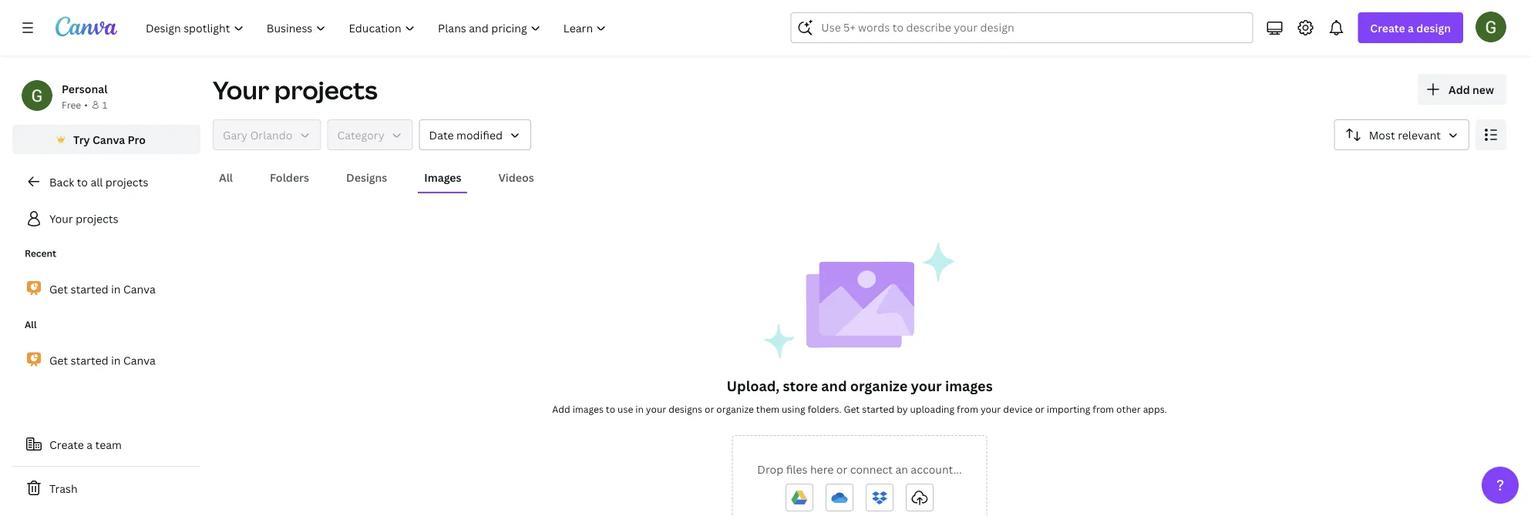 Task type: locate. For each thing, give the bounding box(es) containing it.
to
[[77, 175, 88, 189], [606, 403, 616, 416]]

1 vertical spatial create
[[49, 438, 84, 452]]

1 horizontal spatial all
[[219, 170, 233, 185]]

organize
[[851, 377, 908, 396], [717, 403, 754, 416]]

0 vertical spatial your
[[213, 73, 269, 107]]

0 vertical spatial started
[[71, 282, 108, 297]]

0 vertical spatial a
[[1409, 20, 1415, 35]]

personal
[[62, 81, 108, 96]]

projects
[[274, 73, 378, 107], [106, 175, 148, 189], [76, 212, 119, 226]]

2 vertical spatial get
[[844, 403, 860, 416]]

back to all projects link
[[12, 167, 201, 197]]

a left team
[[87, 438, 93, 452]]

0 vertical spatial in
[[111, 282, 121, 297]]

your left device
[[981, 403, 1002, 416]]

0 vertical spatial get
[[49, 282, 68, 297]]

0 vertical spatial all
[[219, 170, 233, 185]]

create
[[1371, 20, 1406, 35], [49, 438, 84, 452]]

drop
[[758, 462, 784, 477]]

your up uploading
[[911, 377, 942, 396]]

canva for 1st get started in canva link from the top
[[123, 282, 156, 297]]

1 vertical spatial all
[[25, 319, 37, 331]]

or right the here
[[837, 462, 848, 477]]

get started in canva link
[[12, 273, 201, 306], [12, 344, 201, 377]]

0 vertical spatial organize
[[851, 377, 908, 396]]

0 vertical spatial get started in canva
[[49, 282, 156, 297]]

from left other
[[1093, 403, 1115, 416]]

canva for 1st get started in canva link from the bottom
[[123, 353, 156, 368]]

your
[[213, 73, 269, 107], [49, 212, 73, 226]]

1 horizontal spatial your projects
[[213, 73, 378, 107]]

try
[[73, 132, 90, 147]]

team
[[95, 438, 122, 452]]

to left use
[[606, 403, 616, 416]]

0 vertical spatial images
[[946, 377, 993, 396]]

and
[[822, 377, 847, 396]]

folders button
[[264, 163, 316, 192]]

or right device
[[1036, 403, 1045, 416]]

add
[[1449, 82, 1471, 97], [552, 403, 571, 416]]

in for 1st get started in canva link from the bottom
[[111, 353, 121, 368]]

free
[[62, 98, 81, 111]]

0 horizontal spatial to
[[77, 175, 88, 189]]

1 horizontal spatial create
[[1371, 20, 1406, 35]]

create left design
[[1371, 20, 1406, 35]]

1 vertical spatial in
[[111, 353, 121, 368]]

1 get started in canva link from the top
[[12, 273, 201, 306]]

0 horizontal spatial organize
[[717, 403, 754, 416]]

1 horizontal spatial or
[[837, 462, 848, 477]]

all
[[219, 170, 233, 185], [25, 319, 37, 331]]

your projects down all
[[49, 212, 119, 226]]

0 vertical spatial canva
[[93, 132, 125, 147]]

a inside create a team button
[[87, 438, 93, 452]]

1 vertical spatial get
[[49, 353, 68, 368]]

relevant
[[1399, 128, 1442, 142]]

other
[[1117, 403, 1141, 416]]

1 vertical spatial a
[[87, 438, 93, 452]]

your projects up orlando
[[213, 73, 378, 107]]

all down gary
[[219, 170, 233, 185]]

top level navigation element
[[136, 12, 620, 43]]

1 vertical spatial add
[[552, 403, 571, 416]]

create left team
[[49, 438, 84, 452]]

get started in canva for 1st get started in canva link from the bottom
[[49, 353, 156, 368]]

Date modified button
[[419, 120, 532, 150]]

0 horizontal spatial add
[[552, 403, 571, 416]]

1 horizontal spatial a
[[1409, 20, 1415, 35]]

projects down all
[[76, 212, 119, 226]]

add left new
[[1449, 82, 1471, 97]]

0 vertical spatial to
[[77, 175, 88, 189]]

1 horizontal spatial add
[[1449, 82, 1471, 97]]

1 horizontal spatial organize
[[851, 377, 908, 396]]

projects up 'category' at the left top of page
[[274, 73, 378, 107]]

here
[[811, 462, 834, 477]]

0 horizontal spatial your
[[49, 212, 73, 226]]

create a design
[[1371, 20, 1452, 35]]

1 horizontal spatial to
[[606, 403, 616, 416]]

1 horizontal spatial your
[[911, 377, 942, 396]]

in
[[111, 282, 121, 297], [111, 353, 121, 368], [636, 403, 644, 416]]

get
[[49, 282, 68, 297], [49, 353, 68, 368], [844, 403, 860, 416]]

free •
[[62, 98, 88, 111]]

1 vertical spatial your projects
[[49, 212, 119, 226]]

0 horizontal spatial create
[[49, 438, 84, 452]]

2 from from the left
[[1093, 403, 1115, 416]]

your left designs
[[646, 403, 667, 416]]

2 vertical spatial canva
[[123, 353, 156, 368]]

2 get started in canva from the top
[[49, 353, 156, 368]]

None search field
[[791, 12, 1254, 43]]

1 vertical spatial get started in canva link
[[12, 344, 201, 377]]

store
[[783, 377, 818, 396]]

back to all projects
[[49, 175, 148, 189]]

0 vertical spatial add
[[1449, 82, 1471, 97]]

from right uploading
[[957, 403, 979, 416]]

create a design button
[[1359, 12, 1464, 43]]

organize up by
[[851, 377, 908, 396]]

0 vertical spatial create
[[1371, 20, 1406, 35]]

0 horizontal spatial a
[[87, 438, 93, 452]]

your up gary
[[213, 73, 269, 107]]

1 get started in canva from the top
[[49, 282, 156, 297]]

try canva pro
[[73, 132, 146, 147]]

trash link
[[12, 474, 201, 504]]

your projects
[[213, 73, 378, 107], [49, 212, 119, 226]]

device
[[1004, 403, 1033, 416]]

upload,
[[727, 377, 780, 396]]

0 vertical spatial projects
[[274, 73, 378, 107]]

2 vertical spatial started
[[863, 403, 895, 416]]

0 horizontal spatial images
[[573, 403, 604, 416]]

images left use
[[573, 403, 604, 416]]

from
[[957, 403, 979, 416], [1093, 403, 1115, 416]]

designs
[[669, 403, 703, 416]]

in inside 'upload, store and organize your images add images to use in your designs or organize them using folders. get started by uploading from your device or importing from other apps.'
[[636, 403, 644, 416]]

apps.
[[1144, 403, 1168, 416]]

1 vertical spatial to
[[606, 403, 616, 416]]

1 vertical spatial projects
[[106, 175, 148, 189]]

all down "recent"
[[25, 319, 37, 331]]

started
[[71, 282, 108, 297], [71, 353, 108, 368], [863, 403, 895, 416]]

using
[[782, 403, 806, 416]]

1 vertical spatial images
[[573, 403, 604, 416]]

1 vertical spatial get started in canva
[[49, 353, 156, 368]]

Category button
[[327, 120, 413, 150]]

or right designs
[[705, 403, 715, 416]]

add left use
[[552, 403, 571, 416]]

a inside create a design "dropdown button"
[[1409, 20, 1415, 35]]

or
[[705, 403, 715, 416], [1036, 403, 1045, 416], [837, 462, 848, 477]]

a left design
[[1409, 20, 1415, 35]]

your projects link
[[12, 204, 201, 235]]

a for design
[[1409, 20, 1415, 35]]

uploading
[[911, 403, 955, 416]]

•
[[84, 98, 88, 111]]

1 vertical spatial your
[[49, 212, 73, 226]]

get for 1st get started in canva link from the bottom
[[49, 353, 68, 368]]

projects right all
[[106, 175, 148, 189]]

use
[[618, 403, 634, 416]]

try canva pro button
[[12, 125, 201, 154]]

date
[[429, 128, 454, 142]]

0 horizontal spatial from
[[957, 403, 979, 416]]

started inside 'upload, store and organize your images add images to use in your designs or organize them using folders. get started by uploading from your device or importing from other apps.'
[[863, 403, 895, 416]]

get started in canva
[[49, 282, 156, 297], [49, 353, 156, 368]]

canva
[[93, 132, 125, 147], [123, 282, 156, 297], [123, 353, 156, 368]]

folders
[[270, 170, 309, 185]]

started for 1st get started in canva link from the top
[[71, 282, 108, 297]]

1 horizontal spatial from
[[1093, 403, 1115, 416]]

a
[[1409, 20, 1415, 35], [87, 438, 93, 452]]

connect
[[851, 462, 893, 477]]

by
[[897, 403, 908, 416]]

your
[[911, 377, 942, 396], [646, 403, 667, 416], [981, 403, 1002, 416]]

1 vertical spatial canva
[[123, 282, 156, 297]]

add new
[[1449, 82, 1495, 97]]

in for 1st get started in canva link from the top
[[111, 282, 121, 297]]

2 vertical spatial in
[[636, 403, 644, 416]]

designs
[[346, 170, 387, 185]]

to left all
[[77, 175, 88, 189]]

images up uploading
[[946, 377, 993, 396]]

1 vertical spatial started
[[71, 353, 108, 368]]

create inside button
[[49, 438, 84, 452]]

organize down upload, at bottom
[[717, 403, 754, 416]]

create inside "dropdown button"
[[1371, 20, 1406, 35]]

upload, store and organize your images add images to use in your designs or organize them using folders. get started by uploading from your device or importing from other apps.
[[552, 377, 1168, 416]]

0 horizontal spatial or
[[705, 403, 715, 416]]

your down back
[[49, 212, 73, 226]]

0 vertical spatial get started in canva link
[[12, 273, 201, 306]]

images
[[946, 377, 993, 396], [573, 403, 604, 416]]



Task type: vqa. For each thing, say whether or not it's contained in the screenshot.
Geometric Logo at the right
no



Task type: describe. For each thing, give the bounding box(es) containing it.
get for 1st get started in canva link from the top
[[49, 282, 68, 297]]

started for 1st get started in canva link from the bottom
[[71, 353, 108, 368]]

back
[[49, 175, 74, 189]]

2 get started in canva link from the top
[[12, 344, 201, 377]]

all
[[91, 175, 103, 189]]

1 from from the left
[[957, 403, 979, 416]]

all inside button
[[219, 170, 233, 185]]

get inside 'upload, store and organize your images add images to use in your designs or organize them using folders. get started by uploading from your device or importing from other apps.'
[[844, 403, 860, 416]]

modified
[[457, 128, 503, 142]]

videos
[[499, 170, 534, 185]]

files
[[787, 462, 808, 477]]

all button
[[213, 163, 239, 192]]

1 vertical spatial organize
[[717, 403, 754, 416]]

Owner button
[[213, 120, 321, 150]]

gary
[[223, 128, 248, 142]]

Search search field
[[822, 13, 1223, 42]]

category
[[337, 128, 385, 142]]

an
[[896, 462, 909, 477]]

0 horizontal spatial your projects
[[49, 212, 119, 226]]

drop files here or connect an account...
[[758, 462, 962, 477]]

designs button
[[340, 163, 394, 192]]

Sort by button
[[1335, 120, 1470, 150]]

2 horizontal spatial or
[[1036, 403, 1045, 416]]

them
[[757, 403, 780, 416]]

1
[[102, 98, 107, 111]]

folders.
[[808, 403, 842, 416]]

create a team button
[[12, 430, 201, 461]]

0 horizontal spatial all
[[25, 319, 37, 331]]

create a team
[[49, 438, 122, 452]]

trash
[[49, 482, 78, 496]]

add inside dropdown button
[[1449, 82, 1471, 97]]

gary orlando image
[[1476, 11, 1507, 42]]

create for create a team
[[49, 438, 84, 452]]

orlando
[[250, 128, 293, 142]]

get started in canva for 1st get started in canva link from the top
[[49, 282, 156, 297]]

date modified
[[429, 128, 503, 142]]

images
[[425, 170, 462, 185]]

2 horizontal spatial your
[[981, 403, 1002, 416]]

add new button
[[1419, 74, 1507, 105]]

images button
[[418, 163, 468, 192]]

add inside 'upload, store and organize your images add images to use in your designs or organize them using folders. get started by uploading from your device or importing from other apps.'
[[552, 403, 571, 416]]

0 horizontal spatial your
[[646, 403, 667, 416]]

most relevant
[[1370, 128, 1442, 142]]

2 vertical spatial projects
[[76, 212, 119, 226]]

a for team
[[87, 438, 93, 452]]

design
[[1417, 20, 1452, 35]]

importing
[[1047, 403, 1091, 416]]

canva inside button
[[93, 132, 125, 147]]

gary orlando
[[223, 128, 293, 142]]

create for create a design
[[1371, 20, 1406, 35]]

recent
[[25, 247, 56, 260]]

to inside 'upload, store and organize your images add images to use in your designs or organize them using folders. get started by uploading from your device or importing from other apps.'
[[606, 403, 616, 416]]

new
[[1473, 82, 1495, 97]]

most
[[1370, 128, 1396, 142]]

pro
[[128, 132, 146, 147]]

0 vertical spatial your projects
[[213, 73, 378, 107]]

account...
[[911, 462, 962, 477]]

videos button
[[493, 163, 540, 192]]

1 horizontal spatial your
[[213, 73, 269, 107]]

1 horizontal spatial images
[[946, 377, 993, 396]]



